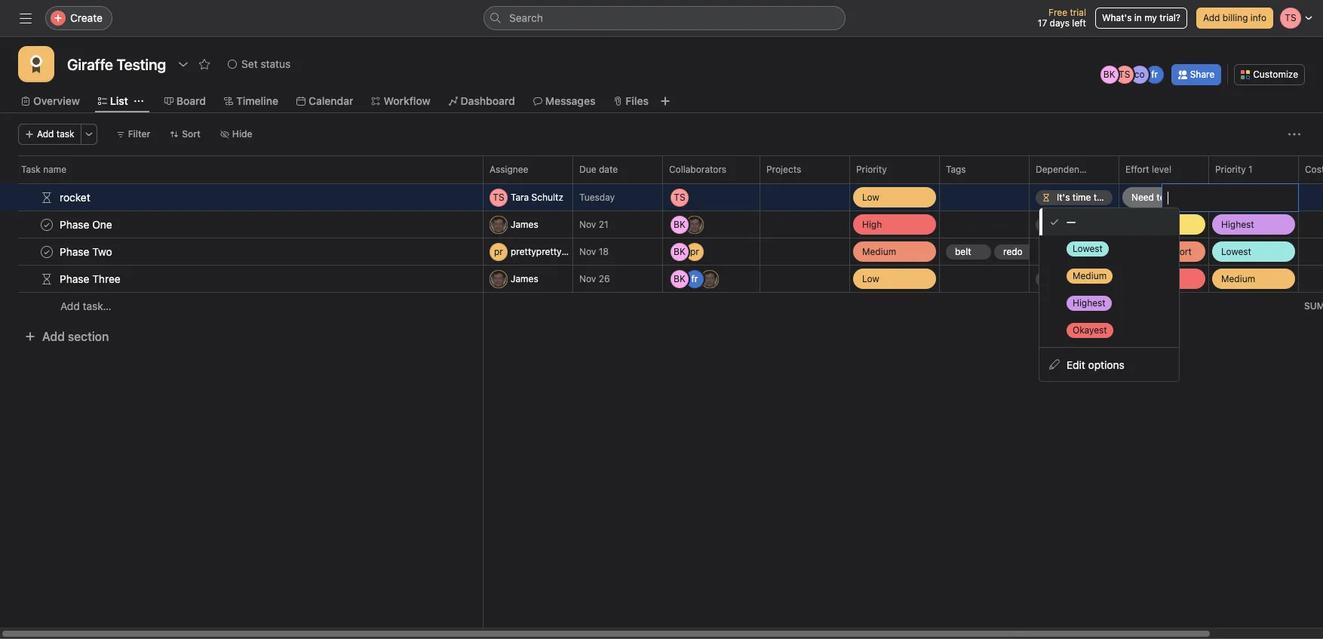 Task type: describe. For each thing, give the bounding box(es) containing it.
due date
[[579, 164, 618, 175]]

rocket cell
[[0, 183, 484, 211]]

add task… row
[[0, 292, 1323, 320]]

add billing info
[[1203, 12, 1267, 23]]

Phase Three text field
[[57, 271, 125, 286]]

messages
[[545, 94, 596, 107]]

bk
[[1104, 69, 1116, 80]]

add task
[[37, 128, 74, 140]]

high for high
[[862, 218, 882, 230]]

filter button
[[109, 124, 157, 145]]

21
[[599, 219, 608, 230]]

workflow link
[[372, 93, 430, 109]]

26
[[599, 273, 610, 284]]

priority for priority 1
[[1215, 164, 1246, 175]]

medium effort
[[1132, 246, 1192, 257]]

files
[[626, 94, 649, 107]]

james for nov 21
[[511, 218, 538, 230]]

trial?
[[1160, 12, 1181, 23]]

more actions image
[[1289, 128, 1301, 140]]

dependencies
[[1036, 164, 1097, 175]]

ja for nov 26
[[494, 273, 504, 284]]

calendar link
[[296, 93, 353, 109]]

to
[[1157, 191, 1165, 203]]

task
[[21, 164, 41, 175]]

messages link
[[533, 93, 596, 109]]

Completed checkbox
[[38, 215, 56, 234]]

dashboard link
[[449, 93, 515, 109]]

create
[[70, 11, 103, 24]]

tara schultz
[[511, 191, 563, 203]]

status
[[261, 57, 291, 70]]

my
[[1145, 12, 1157, 23]]

medium button
[[1209, 266, 1298, 292]]

add to starred image
[[199, 58, 211, 70]]

filter
[[128, 128, 150, 140]]

1 horizontal spatial ts
[[1119, 69, 1130, 80]]

medium for medium dropdown button
[[1221, 273, 1256, 284]]

info
[[1251, 12, 1267, 23]]

what's in my trial? button
[[1095, 8, 1187, 29]]

18
[[599, 246, 609, 257]]

priority for priority
[[856, 164, 887, 175]]

phase three cell
[[0, 265, 484, 293]]

sum
[[1304, 300, 1323, 311]]

nov for nov 26
[[579, 273, 596, 284]]

tags for phase three cell
[[939, 265, 1030, 293]]

pr button
[[490, 243, 570, 261]]

what's in my trial?
[[1102, 12, 1181, 23]]

low button for need to scope
[[850, 184, 939, 210]]

due
[[579, 164, 596, 175]]

17
[[1038, 17, 1047, 29]]

effort for high effort
[[1154, 273, 1178, 284]]

in
[[1135, 12, 1142, 23]]

create button
[[45, 6, 112, 30]]

need to scope
[[1132, 191, 1194, 203]]

medium button
[[850, 238, 939, 265]]

effort for medium effort
[[1168, 246, 1192, 257]]

ts inside row
[[493, 191, 504, 203]]

add for add task…
[[60, 300, 80, 312]]

1
[[1249, 164, 1253, 175]]

dependencies image for ts
[[41, 191, 53, 203]]

add section button
[[18, 323, 115, 350]]

free trial 17 days left
[[1038, 7, 1086, 29]]

calendar
[[309, 94, 353, 107]]

co
[[1135, 69, 1145, 80]]

effort level
[[1126, 164, 1172, 175]]

set
[[242, 57, 258, 70]]

header untitled section tree grid
[[0, 182, 1323, 320]]

nov 26
[[579, 273, 610, 284]]

projects
[[767, 164, 801, 175]]

what's
[[1102, 12, 1132, 23]]

add for add section
[[42, 330, 65, 343]]

Phase One text field
[[57, 217, 117, 232]]

add section
[[42, 330, 109, 343]]

show options image
[[177, 58, 189, 70]]

linked projects for phase two cell
[[760, 238, 850, 266]]

Phase Two text field
[[57, 244, 117, 259]]

billing
[[1223, 12, 1248, 23]]

share
[[1190, 69, 1215, 80]]

add for add billing info
[[1203, 12, 1220, 23]]

scope
[[1168, 191, 1194, 203]]



Task type: locate. For each thing, give the bounding box(es) containing it.
priority up high "dropdown button"
[[856, 164, 887, 175]]

ja down pr
[[494, 273, 504, 284]]

low for tuesday
[[862, 191, 879, 203]]

1 vertical spatial dependencies image
[[41, 273, 53, 285]]

ribbon image
[[27, 55, 45, 73]]

dependencies image
[[41, 191, 53, 203], [41, 273, 53, 285]]

search button
[[484, 6, 846, 30]]

2 dependencies image from the top
[[41, 273, 53, 285]]

left
[[1072, 17, 1086, 29]]

name
[[43, 164, 66, 175]]

nov left 21
[[579, 219, 596, 230]]

section
[[68, 330, 109, 343]]

1 vertical spatial low
[[862, 273, 879, 284]]

search list box
[[484, 6, 846, 30]]

1 vertical spatial james
[[511, 273, 538, 284]]

dependencies image inside the rocket cell
[[41, 191, 53, 203]]

list link
[[98, 93, 128, 109]]

add billing info button
[[1197, 8, 1274, 29]]

trial
[[1070, 7, 1086, 18]]

ts left tara
[[493, 191, 504, 203]]

medium down high "dropdown button"
[[862, 246, 896, 257]]

share button
[[1171, 64, 1222, 85]]

1 horizontal spatial high
[[1132, 273, 1152, 284]]

need
[[1132, 191, 1154, 203]]

2 horizontal spatial medium
[[1221, 273, 1256, 284]]

1 vertical spatial ts
[[493, 191, 504, 203]]

pr
[[494, 246, 503, 257]]

low for nov 26
[[862, 273, 879, 284]]

high for high effort
[[1132, 273, 1152, 284]]

1 ja from the top
[[494, 218, 504, 230]]

overview
[[33, 94, 80, 107]]

1 low from the top
[[862, 191, 879, 203]]

high
[[862, 218, 882, 230], [1132, 273, 1152, 284]]

add task… button
[[60, 298, 112, 315]]

row containing pr
[[0, 237, 1323, 267]]

schultz
[[532, 191, 563, 203]]

tags
[[946, 164, 966, 175]]

nov left 26
[[579, 273, 596, 284]]

board link
[[164, 93, 206, 109]]

0 vertical spatial low button
[[850, 184, 939, 210]]

high button
[[850, 211, 939, 238]]

effort down medium effort dropdown button
[[1154, 273, 1178, 284]]

sum button
[[1298, 292, 1323, 320]]

0 vertical spatial low
[[862, 191, 879, 203]]

add inside add task button
[[37, 128, 54, 140]]

james down pr button
[[511, 273, 538, 284]]

1 vertical spatial high
[[1132, 273, 1152, 284]]

2 priority from the left
[[1215, 164, 1246, 175]]

None text field
[[63, 51, 170, 78], [1305, 192, 1323, 204], [63, 51, 170, 78], [1305, 192, 1323, 204]]

medium effort button
[[1120, 238, 1209, 265]]

effort up high effort popup button
[[1168, 246, 1192, 257]]

1 vertical spatial low button
[[850, 266, 939, 292]]

high inside popup button
[[1132, 273, 1152, 284]]

tara
[[511, 191, 529, 203]]

add left "billing"
[[1203, 12, 1220, 23]]

dependencies image for ja
[[41, 273, 53, 285]]

ts
[[1119, 69, 1130, 80], [493, 191, 504, 203]]

more actions image
[[84, 130, 93, 139]]

0 vertical spatial dependencies image
[[41, 191, 53, 203]]

sort button
[[163, 124, 207, 145]]

medium down lowest on the right
[[1221, 273, 1256, 284]]

1 james from the top
[[511, 218, 538, 230]]

0 horizontal spatial ts
[[493, 191, 504, 203]]

fr
[[1151, 69, 1158, 80]]

effort
[[1168, 246, 1192, 257], [1154, 273, 1178, 284]]

medium up high effort
[[1132, 246, 1166, 257]]

low button up high "dropdown button"
[[850, 184, 939, 210]]

0 horizontal spatial high
[[862, 218, 882, 230]]

level
[[1152, 164, 1172, 175]]

customize button
[[1235, 64, 1305, 85]]

1 priority from the left
[[856, 164, 887, 175]]

Completed checkbox
[[38, 243, 56, 261]]

ts right bk
[[1119, 69, 1130, 80]]

high down medium effort
[[1132, 273, 1152, 284]]

add inside add task… button
[[60, 300, 80, 312]]

low inside row
[[862, 191, 879, 203]]

sort
[[182, 128, 201, 140]]

task
[[56, 128, 74, 140]]

row containing ts
[[0, 182, 1323, 212]]

add left task…
[[60, 300, 80, 312]]

collaborators
[[669, 164, 727, 175]]

list
[[110, 94, 128, 107]]

0 horizontal spatial medium
[[862, 246, 896, 257]]

0 vertical spatial ts
[[1119, 69, 1130, 80]]

dependencies image up completed checkbox
[[41, 191, 53, 203]]

high effort button
[[1120, 266, 1209, 292]]

task…
[[83, 300, 112, 312]]

row
[[0, 155, 1323, 183], [0, 182, 1323, 212], [18, 183, 1323, 184], [0, 209, 1323, 240], [0, 237, 1323, 267], [0, 264, 1323, 294]]

free
[[1049, 7, 1068, 18]]

hide
[[232, 128, 252, 140]]

effort inside popup button
[[1154, 273, 1178, 284]]

nov 21
[[579, 219, 608, 230]]

set status
[[242, 57, 291, 70]]

highest
[[1221, 218, 1254, 230]]

dashboard
[[461, 94, 515, 107]]

james for nov 26
[[511, 273, 538, 284]]

1 nov from the top
[[579, 219, 596, 230]]

2 low button from the top
[[850, 266, 939, 292]]

dependencies image down completed option
[[41, 273, 53, 285]]

None text field
[[1168, 189, 1179, 207]]

rocket text field
[[57, 190, 95, 205]]

priority 1
[[1215, 164, 1253, 175]]

effort
[[1126, 164, 1150, 175]]

nov
[[579, 219, 596, 230], [579, 246, 596, 257], [579, 273, 596, 284]]

2 ja from the top
[[494, 273, 504, 284]]

phase two cell
[[0, 238, 484, 266]]

timeline
[[236, 94, 278, 107]]

completed image
[[38, 243, 56, 261]]

timeline link
[[224, 93, 278, 109]]

priority left 1
[[1215, 164, 1246, 175]]

low button down medium popup button
[[850, 266, 939, 292]]

medium inside popup button
[[862, 246, 896, 257]]

hide button
[[213, 124, 259, 145]]

add left task
[[37, 128, 54, 140]]

search
[[509, 11, 543, 24]]

nov 18
[[579, 246, 609, 257]]

ja
[[494, 218, 504, 230], [494, 273, 504, 284]]

1 low button from the top
[[850, 184, 939, 210]]

medium for medium popup button
[[862, 246, 896, 257]]

assignee
[[490, 164, 528, 175]]

james down tara
[[511, 218, 538, 230]]

completed image
[[38, 215, 56, 234]]

add inside "add section" button
[[42, 330, 65, 343]]

customize
[[1253, 69, 1298, 80]]

days
[[1050, 17, 1070, 29]]

workflow
[[384, 94, 430, 107]]

0 vertical spatial high
[[862, 218, 882, 230]]

row containing task name
[[0, 155, 1323, 183]]

low down medium popup button
[[862, 273, 879, 284]]

need to scope button
[[1120, 184, 1209, 210]]

add inside "add billing info" button
[[1203, 12, 1220, 23]]

1 horizontal spatial priority
[[1215, 164, 1246, 175]]

linked projects for phase three cell
[[760, 265, 850, 293]]

tuesday
[[579, 192, 615, 203]]

nov for nov 18
[[579, 246, 596, 257]]

2 vertical spatial nov
[[579, 273, 596, 284]]

files link
[[614, 93, 649, 109]]

high effort
[[1132, 273, 1178, 284]]

0 vertical spatial effort
[[1168, 246, 1192, 257]]

expand sidebar image
[[20, 12, 32, 24]]

dependencies image inside phase three cell
[[41, 273, 53, 285]]

low button for high effort
[[850, 266, 939, 292]]

1 vertical spatial effort
[[1154, 273, 1178, 284]]

medium
[[862, 246, 896, 257], [1132, 246, 1166, 257], [1221, 273, 1256, 284]]

low button
[[850, 184, 939, 210], [850, 266, 939, 292]]

ja up pr
[[494, 218, 504, 230]]

low
[[862, 191, 879, 203], [862, 273, 879, 284]]

nov left '18' at the left of page
[[579, 246, 596, 257]]

0 horizontal spatial priority
[[856, 164, 887, 175]]

phase one cell
[[0, 210, 484, 238]]

effort inside dropdown button
[[1168, 246, 1192, 257]]

0 vertical spatial nov
[[579, 219, 596, 230]]

high up medium popup button
[[862, 218, 882, 230]]

2 low from the top
[[862, 273, 879, 284]]

0 vertical spatial james
[[511, 218, 538, 230]]

tab actions image
[[134, 97, 143, 106]]

3 nov from the top
[[579, 273, 596, 284]]

2 nov from the top
[[579, 246, 596, 257]]

1 vertical spatial nov
[[579, 246, 596, 257]]

overview link
[[21, 93, 80, 109]]

add left section
[[42, 330, 65, 343]]

ja for nov 21
[[494, 218, 504, 230]]

add task button
[[18, 124, 81, 145]]

high inside "dropdown button"
[[862, 218, 882, 230]]

add for add task
[[37, 128, 54, 140]]

add tab image
[[659, 95, 671, 107]]

nov for nov 21
[[579, 219, 596, 230]]

2 james from the top
[[511, 273, 538, 284]]

low up high "dropdown button"
[[862, 191, 879, 203]]

cost
[[1305, 164, 1323, 175]]

1 dependencies image from the top
[[41, 191, 53, 203]]

0 vertical spatial ja
[[494, 218, 504, 230]]

highest button
[[1209, 211, 1298, 238]]

board
[[176, 94, 206, 107]]

1 vertical spatial ja
[[494, 273, 504, 284]]

1 horizontal spatial medium
[[1132, 246, 1166, 257]]

add task…
[[60, 300, 112, 312]]

date
[[599, 164, 618, 175]]

lowest
[[1221, 246, 1252, 257]]

add
[[1203, 12, 1220, 23], [37, 128, 54, 140], [60, 300, 80, 312], [42, 330, 65, 343]]



Task type: vqa. For each thing, say whether or not it's contained in the screenshot.
TARA SCHULTZ
yes



